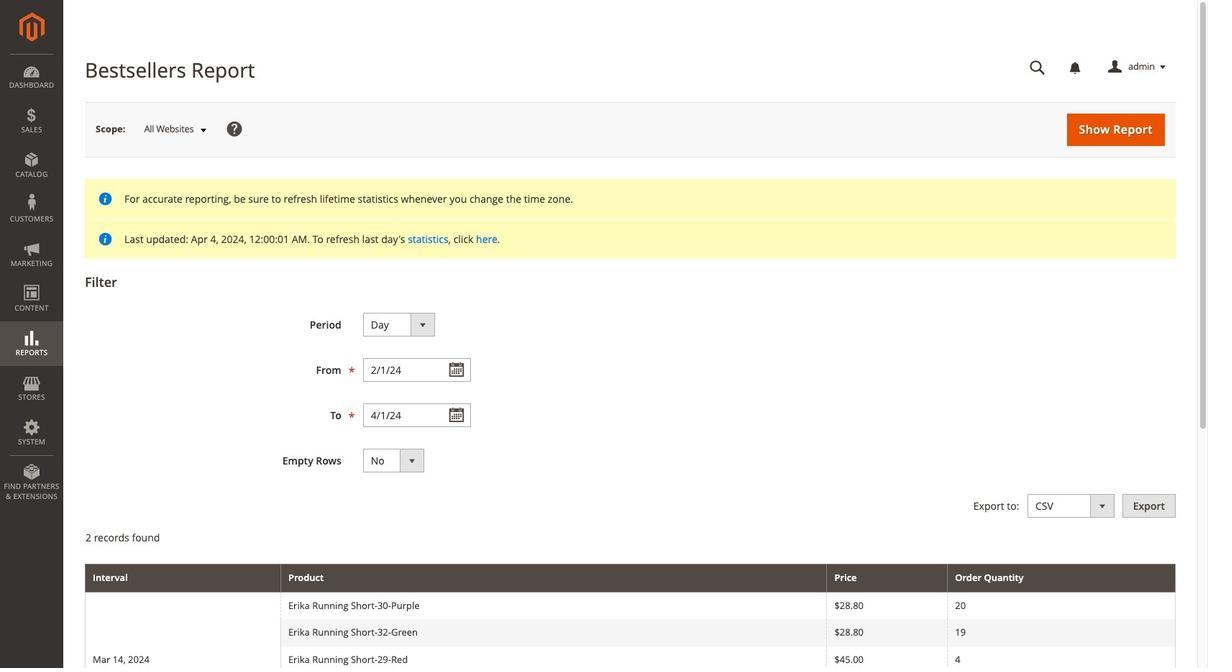 Task type: locate. For each thing, give the bounding box(es) containing it.
menu bar
[[0, 54, 63, 509]]

None text field
[[1020, 55, 1056, 80], [363, 358, 471, 382], [363, 404, 471, 427], [1020, 55, 1056, 80], [363, 358, 471, 382], [363, 404, 471, 427]]



Task type: describe. For each thing, give the bounding box(es) containing it.
magento admin panel image
[[19, 12, 44, 42]]



